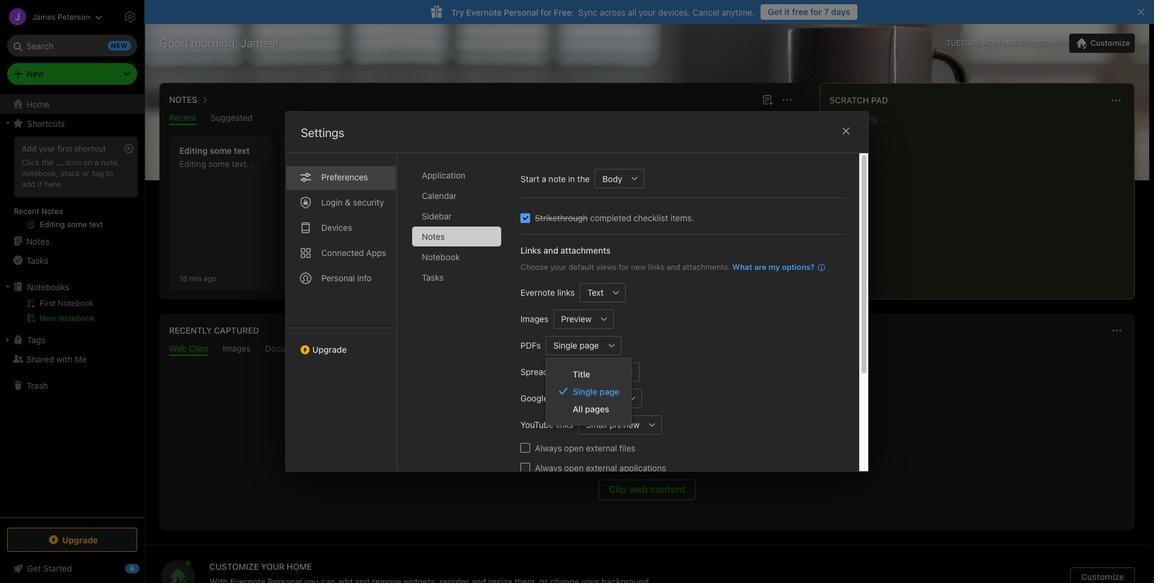 Task type: vqa. For each thing, say whether or not it's contained in the screenshot.


Task type: locate. For each thing, give the bounding box(es) containing it.
tab list containing recent
[[162, 113, 803, 125]]

new notebook button
[[0, 311, 144, 326]]

2 always from the top
[[535, 463, 562, 473]]

1 vertical spatial single page
[[573, 387, 619, 397]]

evernote right try at the top left of page
[[466, 7, 502, 17]]

1 vertical spatial note
[[348, 223, 366, 234]]

external down useful at the right bottom of the page
[[586, 463, 617, 473]]

0 vertical spatial editing
[[179, 146, 208, 156]]

2 vertical spatial the
[[692, 447, 706, 458]]

clip web content
[[609, 484, 686, 495]]

1 vertical spatial evernote
[[521, 288, 555, 298]]

recent inside tree
[[14, 206, 39, 216]]

notes up the recent tab
[[169, 94, 197, 105]]

2 vertical spatial your
[[550, 262, 567, 272]]

links up all
[[573, 394, 591, 404]]

links and attachments
[[521, 246, 611, 256]]

for left free:
[[541, 7, 552, 17]]

clip web content button
[[599, 480, 696, 501]]

1 horizontal spatial upgrade
[[312, 345, 347, 355]]

tags button
[[0, 330, 144, 350]]

some left text...
[[208, 159, 230, 169]]

0 vertical spatial notebook
[[422, 252, 460, 262]]

Choose default view option for Google Drive links field
[[595, 389, 642, 408]]

all pages link
[[546, 401, 631, 418]]

security
[[353, 197, 384, 208]]

2 open from the top
[[564, 463, 584, 473]]

notes
[[169, 94, 197, 105], [41, 206, 63, 216], [422, 232, 445, 242], [26, 236, 49, 246]]

your inside group
[[39, 144, 55, 153]]

group
[[0, 133, 144, 237]]

1 vertical spatial open
[[564, 463, 584, 473]]

0 vertical spatial external
[[586, 443, 617, 453]]

notes down recent notes
[[26, 236, 49, 246]]

a right on
[[95, 158, 99, 167]]

1 horizontal spatial tasks
[[422, 273, 444, 283]]

0 vertical spatial your
[[639, 7, 656, 17]]

new right views
[[631, 262, 646, 272]]

1 vertical spatial images
[[223, 344, 251, 354]]

single down preview button
[[554, 341, 577, 351]]

0 vertical spatial open
[[564, 443, 584, 453]]

for inside 'button'
[[811, 7, 822, 17]]

0 vertical spatial single page
[[554, 341, 599, 351]]

james!
[[241, 36, 279, 50]]

1 editing from the top
[[179, 146, 208, 156]]

0 horizontal spatial images
[[223, 344, 251, 354]]

tree
[[0, 94, 144, 518]]

1 vertical spatial recent
[[14, 206, 39, 216]]

1 horizontal spatial evernote
[[521, 288, 555, 298]]

try evernote personal for free: sync across all your devices. cancel anytime.
[[451, 7, 755, 17]]

1 horizontal spatial note
[[549, 174, 566, 184]]

checklist
[[634, 213, 668, 223]]

0 vertical spatial new
[[328, 223, 345, 234]]

note inside button
[[348, 223, 366, 234]]

external up always open external applications
[[586, 443, 617, 453]]

0 vertical spatial page
[[580, 341, 599, 351]]

it right get
[[785, 7, 790, 17]]

recent notes
[[14, 206, 63, 216]]

0 vertical spatial tasks
[[26, 255, 48, 266]]

for left 7
[[811, 7, 822, 17]]

page inside button
[[580, 341, 599, 351]]

me
[[75, 354, 87, 364]]

and left attachments.
[[667, 262, 680, 272]]

images down captured
[[223, 344, 251, 354]]

0 vertical spatial personal
[[504, 7, 538, 17]]

1 horizontal spatial your
[[550, 262, 567, 272]]

0 horizontal spatial upgrade button
[[7, 528, 137, 552]]

0 vertical spatial new
[[26, 69, 44, 79]]

calendar tab
[[412, 186, 501, 206]]

notes down sidebar
[[422, 232, 445, 242]]

note for new
[[348, 223, 366, 234]]

single page inside dropdown list menu
[[573, 387, 619, 397]]

0 horizontal spatial a
[[95, 158, 99, 167]]

a right 'start'
[[542, 174, 546, 184]]

1 open from the top
[[564, 443, 584, 453]]

0 vertical spatial always
[[535, 443, 562, 453]]

free:
[[554, 7, 574, 17]]

1 horizontal spatial a
[[542, 174, 546, 184]]

notebook up tags button on the left
[[58, 314, 95, 323]]

new inside 'button'
[[40, 314, 56, 323]]

Always open external files checkbox
[[521, 444, 530, 453]]

0 vertical spatial it
[[785, 7, 790, 17]]

1 horizontal spatial notebook
[[422, 252, 460, 262]]

0 vertical spatial and
[[544, 246, 558, 256]]

your right all
[[639, 7, 656, 17]]

1 horizontal spatial new
[[631, 262, 646, 272]]

0 vertical spatial images
[[521, 314, 549, 324]]

personal inside tab list
[[321, 273, 355, 283]]

strikethrough
[[535, 213, 588, 223]]

0 vertical spatial upgrade button
[[286, 328, 397, 360]]

open left useful at the right bottom of the page
[[564, 443, 584, 453]]

pdfs
[[521, 341, 541, 351]]

notebook inside tab
[[422, 252, 460, 262]]

cancel
[[693, 7, 719, 17]]

0 vertical spatial evernote
[[466, 7, 502, 17]]

recent for recent notes
[[14, 206, 39, 216]]

recent inside tab list
[[169, 113, 196, 123]]

single page down preview
[[554, 341, 599, 351]]

note left in
[[549, 174, 566, 184]]

the right from
[[692, 447, 706, 458]]

group containing add your first shortcut
[[0, 133, 144, 237]]

and
[[544, 246, 558, 256], [667, 262, 680, 272]]

the left ...
[[42, 158, 54, 167]]

new up tags
[[40, 314, 56, 323]]

0 vertical spatial recent
[[169, 113, 196, 123]]

always for always open external files
[[535, 443, 562, 453]]

new for new
[[26, 69, 44, 79]]

0 horizontal spatial notebook
[[58, 314, 95, 323]]

new
[[328, 223, 345, 234], [631, 262, 646, 272]]

new button
[[7, 63, 137, 85]]

1 vertical spatial your
[[39, 144, 55, 153]]

1 horizontal spatial for
[[619, 262, 629, 272]]

1 vertical spatial editing
[[179, 159, 206, 169]]

2 horizontal spatial for
[[811, 7, 822, 17]]

google
[[521, 394, 548, 404]]

captured
[[214, 326, 259, 336]]

login & security
[[321, 197, 384, 208]]

note,
[[101, 158, 120, 167]]

0 vertical spatial customize button
[[1070, 34, 1135, 53]]

1 vertical spatial it
[[38, 179, 42, 189]]

your up click the ...
[[39, 144, 55, 153]]

1 horizontal spatial page
[[600, 387, 619, 397]]

your for add your first shortcut
[[39, 144, 55, 153]]

recent down "add"
[[14, 206, 39, 216]]

upgrade button inside tab list
[[286, 328, 397, 360]]

suggested tab
[[211, 113, 253, 125]]

images up pdfs
[[521, 314, 549, 324]]

0 horizontal spatial for
[[541, 7, 552, 17]]

some
[[210, 146, 232, 156], [208, 159, 230, 169]]

it down notebook,
[[38, 179, 42, 189]]

the for save
[[692, 447, 706, 458]]

0 horizontal spatial page
[[580, 341, 599, 351]]

notes inside tab
[[422, 232, 445, 242]]

upgrade inside tab list
[[312, 345, 347, 355]]

tasks up notebooks
[[26, 255, 48, 266]]

open for always open external applications
[[564, 463, 584, 473]]

text...
[[232, 159, 254, 169]]

shortcuts
[[27, 118, 65, 128]]

devices.
[[658, 7, 690, 17]]

completed
[[590, 213, 631, 223]]

recent down notes button
[[169, 113, 196, 123]]

recently
[[169, 326, 212, 336]]

good
[[159, 36, 188, 50]]

always open external files
[[535, 443, 636, 453]]

application tab
[[412, 166, 501, 185]]

with
[[56, 354, 73, 364]]

tab list
[[162, 113, 803, 125], [286, 153, 397, 472], [412, 166, 511, 472], [162, 344, 1133, 356]]

for for 7
[[811, 7, 822, 17]]

small
[[586, 420, 607, 430]]

expand tags image
[[3, 335, 13, 345]]

1 horizontal spatial upgrade button
[[286, 328, 397, 360]]

items.
[[671, 213, 694, 223]]

2 external from the top
[[586, 463, 617, 473]]

title
[[573, 369, 590, 379]]

0 horizontal spatial your
[[39, 144, 55, 153]]

notes down 'here.'
[[41, 206, 63, 216]]

1 vertical spatial page
[[600, 387, 619, 397]]

pages
[[585, 404, 609, 414]]

tasks down notebook tab
[[422, 273, 444, 283]]

single page up the pages
[[573, 387, 619, 397]]

notebooks
[[27, 282, 69, 292]]

the right in
[[577, 174, 590, 184]]

tasks
[[26, 255, 48, 266], [422, 273, 444, 283]]

audio tab
[[324, 344, 346, 356]]

notebook
[[422, 252, 460, 262], [58, 314, 95, 323]]

notebook tab
[[412, 247, 501, 267]]

recent tab
[[169, 113, 196, 125]]

1 vertical spatial some
[[208, 159, 230, 169]]

Choose default view option for PDFs field
[[546, 336, 621, 355]]

for right views
[[619, 262, 629, 272]]

and right links
[[544, 246, 558, 256]]

november
[[983, 39, 1023, 48]]

tasks inside button
[[26, 255, 48, 266]]

useful
[[588, 447, 615, 458]]

open down the save at the bottom of page
[[564, 463, 584, 473]]

1 vertical spatial always
[[535, 463, 562, 473]]

0 vertical spatial upgrade
[[312, 345, 347, 355]]

0 vertical spatial customize
[[1091, 38, 1130, 48]]

1 vertical spatial single
[[573, 387, 597, 397]]

1 external from the top
[[586, 443, 617, 453]]

page down preview "field"
[[580, 341, 599, 351]]

page down choose default view option for spreadsheets field
[[600, 387, 619, 397]]

personal down connected
[[321, 273, 355, 283]]

1 vertical spatial customize
[[1081, 572, 1124, 583]]

views
[[596, 262, 617, 272]]

devices
[[321, 223, 352, 233]]

settings image
[[123, 10, 137, 24]]

documents tab
[[265, 344, 310, 356]]

1 vertical spatial tasks
[[422, 273, 444, 283]]

some left text
[[210, 146, 232, 156]]

start a note in the
[[521, 174, 590, 184]]

customize
[[1091, 38, 1130, 48], [1081, 572, 1124, 583]]

single down title
[[573, 387, 597, 397]]

days
[[831, 7, 850, 17]]

google drive links
[[521, 394, 591, 404]]

2 horizontal spatial the
[[692, 447, 706, 458]]

None search field
[[16, 35, 129, 57]]

always right "always open external applications" 'option'
[[535, 463, 562, 473]]

new right create
[[328, 223, 345, 234]]

free
[[792, 7, 808, 17]]

click
[[22, 158, 40, 167]]

0 vertical spatial a
[[95, 158, 99, 167]]

choose your default views for new links and attachments.
[[521, 262, 730, 272]]

1 vertical spatial external
[[586, 463, 617, 473]]

0 horizontal spatial note
[[348, 223, 366, 234]]

0 horizontal spatial it
[[38, 179, 42, 189]]

0 horizontal spatial personal
[[321, 273, 355, 283]]

1 vertical spatial personal
[[321, 273, 355, 283]]

1 always from the top
[[535, 443, 562, 453]]

0 horizontal spatial the
[[42, 158, 54, 167]]

0 horizontal spatial recent
[[14, 206, 39, 216]]

external
[[586, 443, 617, 453], [586, 463, 617, 473]]

note up connected apps
[[348, 223, 366, 234]]

images
[[521, 314, 549, 324], [223, 344, 251, 354]]

stack
[[60, 168, 80, 178]]

1 vertical spatial and
[[667, 262, 680, 272]]

clips
[[189, 344, 208, 354]]

notebook down the notes tab
[[422, 252, 460, 262]]

the
[[42, 158, 54, 167], [577, 174, 590, 184], [692, 447, 706, 458]]

1 vertical spatial new
[[40, 314, 56, 323]]

your down links and attachments
[[550, 262, 567, 272]]

0 vertical spatial the
[[42, 158, 54, 167]]

single page link
[[546, 383, 631, 401]]

Start writing… text field
[[830, 114, 1134, 289]]

all pages
[[573, 404, 609, 414]]

ago
[[204, 274, 216, 283]]

always right "always open external files" checkbox
[[535, 443, 562, 453]]

Choose default view option for Spreadsheets field
[[579, 363, 640, 382]]

1 horizontal spatial recent
[[169, 113, 196, 123]]

strikethrough completed checklist items.
[[535, 213, 694, 223]]

notebooks link
[[0, 277, 144, 297]]

images tab
[[223, 344, 251, 356]]

notes inside button
[[169, 94, 197, 105]]

drive
[[551, 394, 571, 404]]

customize your home
[[209, 562, 312, 572]]

new up home
[[26, 69, 44, 79]]

web
[[169, 344, 187, 354]]

tuesday, november 7, 2023
[[947, 39, 1050, 48]]

get it free for 7 days button
[[761, 4, 858, 20]]

personal left free:
[[504, 7, 538, 17]]

shortcut
[[74, 144, 106, 153]]

0 horizontal spatial tasks
[[26, 255, 48, 266]]

0 vertical spatial single
[[554, 341, 577, 351]]

1 horizontal spatial the
[[577, 174, 590, 184]]

1 vertical spatial customize button
[[1071, 568, 1135, 584]]

1 vertical spatial the
[[577, 174, 590, 184]]

home
[[287, 562, 312, 572]]

new for new notebook
[[40, 314, 56, 323]]

0 horizontal spatial upgrade
[[62, 535, 98, 546]]

single inside button
[[554, 341, 577, 351]]

new inside popup button
[[26, 69, 44, 79]]

0 horizontal spatial new
[[328, 223, 345, 234]]

1 vertical spatial notebook
[[58, 314, 95, 323]]

the inside group
[[42, 158, 54, 167]]

documents
[[265, 344, 310, 354]]

sync
[[578, 7, 598, 17]]

single
[[554, 341, 577, 351], [573, 387, 597, 397]]

0 vertical spatial note
[[549, 174, 566, 184]]

evernote down choose
[[521, 288, 555, 298]]

0 vertical spatial some
[[210, 146, 232, 156]]

create new note button
[[280, 136, 384, 291]]

1 horizontal spatial it
[[785, 7, 790, 17]]



Task type: describe. For each thing, give the bounding box(es) containing it.
evernote links
[[521, 288, 575, 298]]

tags
[[27, 335, 45, 345]]

editing some text editing some text...
[[179, 146, 254, 169]]

min
[[189, 274, 202, 283]]

pad
[[871, 95, 888, 105]]

body button
[[595, 169, 626, 188]]

...
[[56, 158, 64, 167]]

tree containing home
[[0, 94, 144, 518]]

anytime.
[[722, 7, 755, 17]]

scratch
[[830, 95, 869, 105]]

audio
[[324, 344, 346, 354]]

1 horizontal spatial and
[[667, 262, 680, 272]]

clip
[[609, 484, 627, 495]]

single page button
[[546, 336, 602, 355]]

notes inside group
[[41, 206, 63, 216]]

1 vertical spatial upgrade
[[62, 535, 98, 546]]

expand notebooks image
[[3, 282, 13, 292]]

tag
[[92, 168, 104, 178]]

notes button
[[167, 93, 212, 107]]

tasks tab
[[412, 268, 501, 288]]

preview
[[561, 314, 592, 324]]

shared
[[26, 354, 54, 364]]

Search text field
[[16, 35, 129, 57]]

what are my options?
[[732, 262, 815, 272]]

open for always open external files
[[564, 443, 584, 453]]

scratch pad
[[830, 95, 888, 105]]

notes tab
[[412, 227, 501, 247]]

connected
[[321, 248, 364, 258]]

web
[[629, 484, 648, 495]]

1 vertical spatial new
[[631, 262, 646, 272]]

notebook inside 'button'
[[58, 314, 95, 323]]

start
[[521, 174, 540, 184]]

tab list containing web clips
[[162, 344, 1133, 356]]

shortcuts button
[[0, 114, 144, 133]]

text
[[234, 146, 250, 156]]

home
[[26, 99, 50, 109]]

applications
[[620, 463, 666, 473]]

it inside icon on a note, notebook, stack or tag to add it here.
[[38, 179, 42, 189]]

info
[[357, 273, 372, 283]]

files
[[620, 443, 636, 453]]

page inside dropdown list menu
[[600, 387, 619, 397]]

close image
[[839, 124, 853, 138]]

18 min ago
[[179, 274, 216, 283]]

preview button
[[553, 310, 595, 329]]

1 vertical spatial a
[[542, 174, 546, 184]]

what
[[732, 262, 752, 272]]

apps
[[366, 248, 386, 258]]

2 editing from the top
[[179, 159, 206, 169]]

customize
[[209, 562, 259, 572]]

always for always open external applications
[[535, 463, 562, 473]]

scratch pad button
[[827, 93, 888, 108]]

Choose default view option for YouTube links field
[[578, 416, 662, 435]]

settings
[[301, 126, 344, 140]]

Select499 checkbox
[[521, 213, 530, 223]]

links
[[521, 246, 541, 256]]

create new note
[[298, 223, 366, 234]]

7
[[824, 7, 829, 17]]

Start a new note in the body or title. field
[[595, 169, 645, 188]]

small preview button
[[578, 416, 643, 435]]

youtube
[[521, 420, 554, 430]]

calendar
[[422, 191, 457, 201]]

suggested
[[211, 113, 253, 123]]

click the ...
[[22, 158, 64, 167]]

tab list containing preferences
[[286, 153, 397, 472]]

web clips tab
[[169, 344, 208, 356]]

notes link
[[0, 232, 144, 251]]

choose
[[521, 262, 548, 272]]

trash
[[26, 381, 48, 391]]

dropdown list menu
[[546, 366, 631, 418]]

it inside 'button'
[[785, 7, 790, 17]]

18
[[179, 274, 187, 283]]

add your first shortcut
[[22, 144, 106, 153]]

single inside dropdown list menu
[[573, 387, 597, 397]]

0 horizontal spatial evernote
[[466, 7, 502, 17]]

preview
[[609, 420, 640, 430]]

save useful information from the web.
[[565, 447, 730, 458]]

web clips
[[169, 344, 208, 354]]

the for start
[[577, 174, 590, 184]]

to
[[106, 168, 113, 178]]

tasks inside 'tab'
[[422, 273, 444, 283]]

home link
[[0, 94, 144, 114]]

sidebar tab
[[412, 206, 501, 226]]

get it free for 7 days
[[768, 7, 850, 17]]

recent for recent
[[169, 113, 196, 123]]

Choose default view option for Evernote links field
[[580, 283, 626, 302]]

recently captured
[[169, 326, 259, 336]]

content
[[650, 484, 686, 495]]

title link
[[546, 366, 631, 383]]

my
[[769, 262, 780, 272]]

good morning, james!
[[159, 36, 279, 50]]

add
[[22, 144, 37, 153]]

single page inside button
[[554, 341, 599, 351]]

1 horizontal spatial images
[[521, 314, 549, 324]]

save
[[565, 447, 586, 458]]

here.
[[44, 179, 63, 189]]

spreadsheets
[[521, 367, 574, 377]]

for for free:
[[541, 7, 552, 17]]

group inside tree
[[0, 133, 144, 237]]

external for files
[[586, 443, 617, 453]]

2 horizontal spatial your
[[639, 7, 656, 17]]

are
[[755, 262, 767, 272]]

on
[[83, 158, 92, 167]]

icon on a note, notebook, stack or tag to add it here.
[[22, 158, 120, 189]]

Choose default view option for Images field
[[553, 310, 614, 329]]

try
[[451, 7, 464, 17]]

shared with me
[[26, 354, 87, 364]]

1 vertical spatial upgrade button
[[7, 528, 137, 552]]

new inside button
[[328, 223, 345, 234]]

your for choose your default views for new links and attachments.
[[550, 262, 567, 272]]

external for applications
[[586, 463, 617, 473]]

links down all
[[556, 420, 573, 430]]

note for a
[[549, 174, 566, 184]]

login
[[321, 197, 343, 208]]

0 horizontal spatial and
[[544, 246, 558, 256]]

images inside tab list
[[223, 344, 251, 354]]

new notebook group
[[0, 297, 144, 330]]

from
[[670, 447, 690, 458]]

links left text button
[[557, 288, 575, 298]]

all
[[573, 404, 583, 414]]

default
[[569, 262, 594, 272]]

links down checklist
[[648, 262, 665, 272]]

across
[[600, 7, 626, 17]]

tab list containing application
[[412, 166, 511, 472]]

1 horizontal spatial personal
[[504, 7, 538, 17]]

your
[[261, 562, 285, 572]]

first
[[57, 144, 72, 153]]

a inside icon on a note, notebook, stack or tag to add it here.
[[95, 158, 99, 167]]

Always open external applications checkbox
[[521, 463, 530, 473]]



